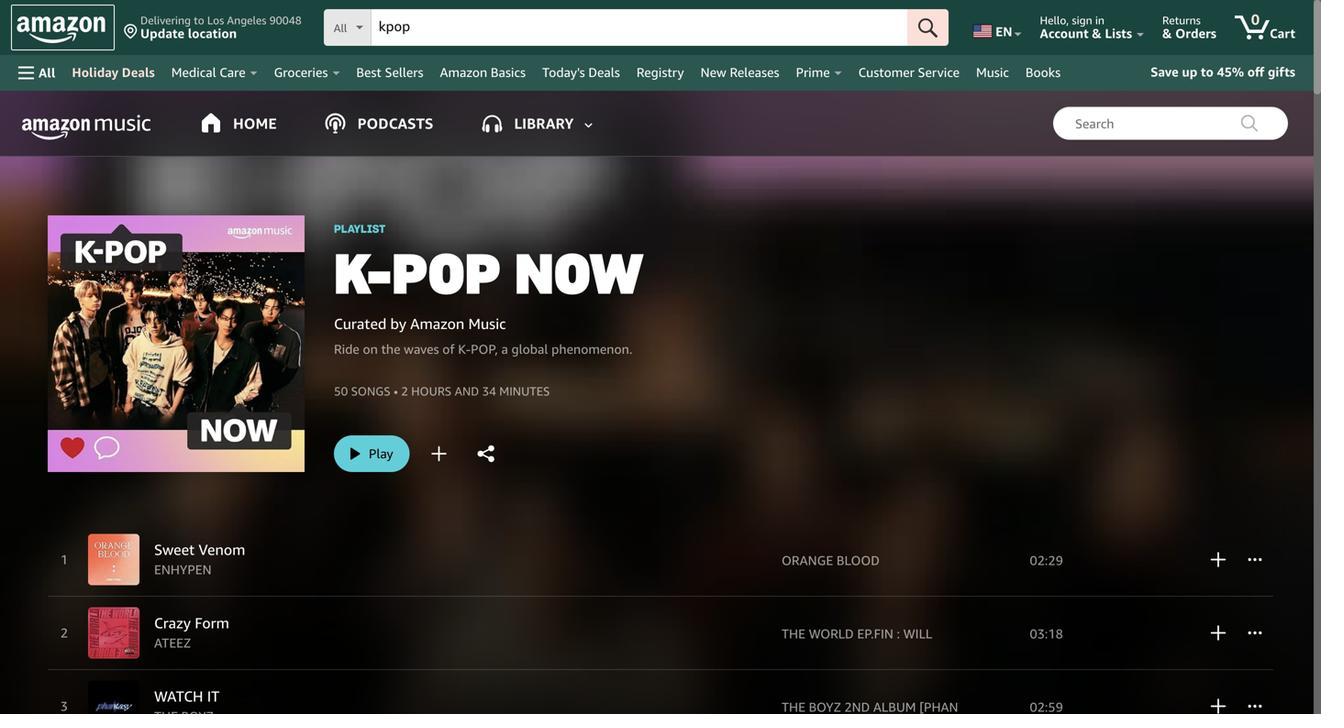 Task type: locate. For each thing, give the bounding box(es) containing it.
3
[[60, 699, 68, 714]]

sign
[[1072, 14, 1093, 27]]

account
[[1040, 26, 1089, 41]]

to inside delivering to los angeles 90048 update location
[[194, 14, 204, 27]]

cart
[[1270, 26, 1296, 41]]

all button
[[10, 55, 64, 91]]

orange blood link
[[782, 552, 880, 570]]

watch
[[154, 688, 203, 706]]

45%
[[1217, 64, 1244, 79]]

1 vertical spatial all
[[39, 65, 55, 80]]

& for account
[[1092, 26, 1102, 41]]

deals for today's deals
[[589, 65, 620, 80]]

hello,
[[1040, 14, 1069, 27]]

up
[[1182, 64, 1198, 79]]

sweet
[[154, 541, 195, 559]]

1 & from the left
[[1092, 26, 1102, 41]]

basics
[[491, 65, 526, 80]]

all down amazon image
[[39, 65, 55, 80]]

gifts
[[1268, 64, 1296, 79]]

groceries
[[274, 65, 328, 80]]

save up to 45% off gifts
[[1151, 64, 1296, 79]]

ep.fin
[[857, 627, 894, 642]]

0
[[1252, 11, 1260, 28]]

1 vertical spatial 2
[[60, 626, 68, 641]]

sellers
[[385, 65, 424, 80]]

registry
[[637, 65, 684, 80]]

account & lists
[[1040, 26, 1133, 41]]

•
[[394, 385, 398, 399]]

deals for holiday deals
[[122, 65, 155, 80]]

today's
[[542, 65, 585, 80]]

2 down 1
[[60, 626, 68, 641]]

to left los
[[194, 14, 204, 27]]

en link
[[963, 5, 1030, 50]]

service
[[918, 65, 960, 80]]

minutes
[[499, 385, 550, 399]]

to right up
[[1201, 64, 1214, 79]]

heading
[[0, 216, 1314, 473]]

0 horizontal spatial to
[[194, 14, 204, 27]]

deals right holiday at top left
[[122, 65, 155, 80]]

03:18
[[1030, 627, 1064, 642]]

1 vertical spatial to
[[1201, 64, 1214, 79]]

holiday
[[72, 65, 119, 80]]

crazy form ateez
[[154, 615, 229, 651]]

& left orders
[[1163, 26, 1172, 41]]

customer service
[[859, 65, 960, 80]]

0 horizontal spatial all
[[39, 65, 55, 80]]

Search Amazon text field
[[371, 10, 908, 45]]

the world ep.fin : will
[[782, 627, 933, 642]]

0 horizontal spatial &
[[1092, 26, 1102, 41]]

groceries link
[[266, 60, 348, 85]]

50
[[334, 385, 348, 399]]

2 deals from the left
[[589, 65, 620, 80]]

world
[[809, 627, 854, 642]]

enhypen
[[154, 563, 212, 578]]

& left lists
[[1092, 26, 1102, 41]]

ateez link
[[154, 635, 191, 653]]

0 vertical spatial all
[[334, 22, 347, 34]]

1 horizontal spatial 2
[[401, 385, 408, 399]]

0 vertical spatial 2
[[401, 385, 408, 399]]

orange blood
[[782, 553, 880, 569]]

all
[[334, 22, 347, 34], [39, 65, 55, 80]]

:
[[897, 627, 900, 642]]

los
[[207, 14, 224, 27]]

50 songs  •  2 hours and 34 minutes
[[334, 385, 550, 399]]

deals
[[122, 65, 155, 80], [589, 65, 620, 80]]

2
[[401, 385, 408, 399], [60, 626, 68, 641]]

best sellers link
[[348, 60, 432, 85]]

2 right •
[[401, 385, 408, 399]]

0 horizontal spatial 2
[[60, 626, 68, 641]]

orange
[[782, 553, 833, 569]]

2 & from the left
[[1163, 26, 1172, 41]]

save
[[1151, 64, 1179, 79]]

to
[[194, 14, 204, 27], [1201, 64, 1214, 79]]

2 inside heading
[[401, 385, 408, 399]]

all inside search box
[[334, 22, 347, 34]]

1 deals from the left
[[122, 65, 155, 80]]

all right 90048 on the left top of page
[[334, 22, 347, 34]]

1 horizontal spatial &
[[1163, 26, 1172, 41]]

None submit
[[908, 9, 949, 46]]

in
[[1096, 14, 1105, 27]]

1 horizontal spatial deals
[[589, 65, 620, 80]]

1 horizontal spatial all
[[334, 22, 347, 34]]

playlist
[[334, 222, 386, 236]]

angeles
[[227, 14, 267, 27]]

lists
[[1105, 26, 1133, 41]]

2 inside crazy form row
[[60, 626, 68, 641]]

0 vertical spatial to
[[194, 14, 204, 27]]

& inside returns & orders
[[1163, 26, 1172, 41]]

medical care
[[171, 65, 246, 80]]

today's deals link
[[534, 60, 628, 85]]

hours
[[411, 385, 452, 399]]

books
[[1026, 65, 1061, 80]]

off
[[1248, 64, 1265, 79]]

deals right today's
[[589, 65, 620, 80]]

music
[[976, 65, 1009, 80]]

medical
[[171, 65, 216, 80]]

0 horizontal spatial deals
[[122, 65, 155, 80]]



Task type: describe. For each thing, give the bounding box(es) containing it.
amazon basics link
[[432, 60, 534, 85]]

delivering
[[140, 14, 191, 27]]

orders
[[1176, 26, 1217, 41]]

crazy form row
[[48, 597, 1274, 671]]

watch it
[[154, 688, 220, 706]]

blood
[[837, 553, 880, 569]]

02:29
[[1030, 553, 1064, 569]]

form
[[195, 615, 229, 632]]

enhypen link
[[154, 561, 212, 580]]

none submit inside all search box
[[908, 9, 949, 46]]

books link
[[1018, 60, 1069, 85]]

sweet venom link
[[154, 541, 245, 559]]

amazon image
[[17, 17, 106, 44]]

sweet venom enhypen
[[154, 541, 245, 578]]

ateez
[[154, 636, 191, 651]]

heading containing playlist
[[0, 216, 1314, 473]]

today's deals
[[542, 65, 620, 80]]

customer service link
[[850, 60, 968, 85]]

All search field
[[324, 9, 949, 48]]

registry link
[[628, 60, 693, 85]]

new releases
[[701, 65, 780, 80]]

music link
[[968, 60, 1018, 85]]

crazy form link
[[154, 614, 229, 633]]

90048
[[269, 14, 302, 27]]

returns & orders
[[1163, 14, 1217, 41]]

and
[[455, 385, 479, 399]]

medical care link
[[163, 60, 266, 85]]

watch it link
[[154, 688, 220, 706]]

34
[[482, 385, 496, 399]]

Search search field
[[1054, 107, 1288, 140]]

it
[[207, 688, 220, 706]]

holiday deals link
[[64, 60, 163, 85]]

sweet venom row
[[48, 524, 1274, 597]]

1 horizontal spatial to
[[1201, 64, 1214, 79]]

prime link
[[788, 60, 850, 85]]

save up to 45% off gifts link
[[1144, 61, 1303, 84]]

customer
[[859, 65, 915, 80]]

holiday deals
[[72, 65, 155, 80]]

prime
[[796, 65, 830, 80]]

best sellers
[[356, 65, 424, 80]]

new
[[701, 65, 727, 80]]

delivering to los angeles 90048 update location
[[140, 14, 302, 41]]

amazon
[[440, 65, 488, 80]]

1
[[60, 552, 68, 568]]

update
[[140, 26, 185, 41]]

venom
[[199, 541, 245, 559]]

care
[[220, 65, 246, 80]]

new releases link
[[693, 60, 788, 85]]

returns
[[1163, 14, 1201, 27]]

en
[[996, 24, 1013, 39]]

best
[[356, 65, 382, 80]]

songs
[[351, 385, 391, 399]]

releases
[[730, 65, 780, 80]]

all inside "button"
[[39, 65, 55, 80]]

the world ep.fin : will link
[[782, 625, 933, 644]]

navigation navigation
[[0, 0, 1314, 91]]

hello, sign in
[[1040, 14, 1105, 27]]

& for returns
[[1163, 26, 1172, 41]]

amazon basics
[[440, 65, 526, 80]]

location
[[188, 26, 237, 41]]

crazy
[[154, 615, 191, 632]]

the
[[782, 627, 806, 642]]

amazon music image
[[22, 115, 151, 140]]

watch it row
[[48, 671, 1274, 715]]



Task type: vqa. For each thing, say whether or not it's contained in the screenshot.
$ for 15
no



